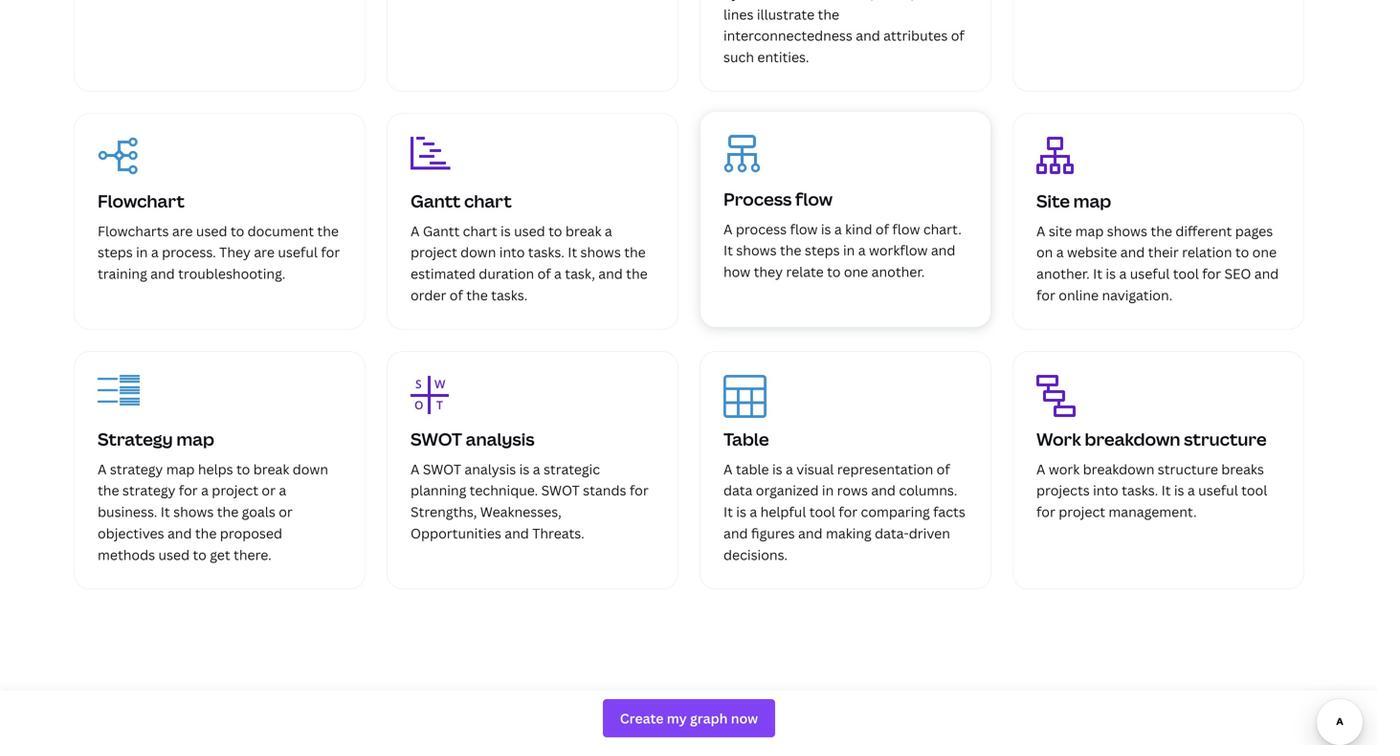 Task type: locate. For each thing, give the bounding box(es) containing it.
1 horizontal spatial steps
[[805, 241, 840, 260]]

it right business.
[[161, 503, 170, 521]]

is left kind
[[821, 220, 831, 238]]

or right goals
[[279, 503, 293, 521]]

technique.
[[470, 482, 538, 500]]

for inside "table a table is a visual representation of data organized in rows and columns. it is a helpful tool for comparing facts and figures and making data-driven decisions."
[[839, 503, 858, 521]]

shows down helps on the left
[[173, 503, 214, 521]]

for inside strategy map a strategy map helps to break down the strategy for a project or a business. it shows the goals or objectives and the proposed methods used to get there.
[[179, 482, 198, 500]]

shows
[[1107, 222, 1148, 240], [736, 241, 777, 260], [580, 243, 621, 262], [173, 503, 214, 521]]

1 vertical spatial one
[[844, 263, 868, 281]]

tool
[[1173, 265, 1199, 283], [1241, 482, 1267, 500], [809, 503, 835, 521]]

for
[[321, 243, 340, 262], [1202, 265, 1221, 283], [1036, 286, 1056, 304], [179, 482, 198, 500], [630, 482, 649, 500], [839, 503, 858, 521], [1036, 503, 1056, 521]]

seo
[[1224, 265, 1251, 283]]

their
[[1148, 243, 1179, 262]]

2 horizontal spatial used
[[514, 222, 545, 240]]

useful up 'navigation.'
[[1130, 265, 1170, 283]]

a for gantt
[[411, 222, 420, 240]]

0 horizontal spatial useful
[[278, 243, 318, 262]]

are down document
[[254, 243, 275, 262]]

a inside site map a site map shows the different pages on a website and their relation to one another. it is a useful tool for seo and for online navigation.
[[1036, 222, 1046, 240]]

1 horizontal spatial into
[[1093, 482, 1119, 500]]

planning
[[411, 482, 466, 500]]

0 horizontal spatial break
[[253, 460, 289, 478]]

1 horizontal spatial in
[[822, 482, 834, 500]]

0 horizontal spatial down
[[293, 460, 328, 478]]

project down helps on the left
[[212, 482, 258, 500]]

chart.
[[923, 220, 962, 238]]

flowchart flowcharts are used to document the steps in a process. they are useful for training and troubleshooting.
[[98, 189, 340, 283]]

2 horizontal spatial tool
[[1241, 482, 1267, 500]]

process
[[724, 188, 792, 211]]

it inside work breakdown structure a work breakdown structure breaks projects into tasks. it is a useful tool for project management.
[[1161, 482, 1171, 500]]

shows up the website
[[1107, 222, 1148, 240]]

project down projects
[[1059, 503, 1105, 521]]

0 vertical spatial tool
[[1173, 265, 1199, 283]]

to inside flowchart flowcharts are used to document the steps in a process. they are useful for training and troubleshooting.
[[231, 222, 244, 240]]

0 horizontal spatial used
[[158, 546, 190, 564]]

shows up 'task,'
[[580, 243, 621, 262]]

flow
[[795, 188, 833, 211], [790, 220, 818, 238], [892, 220, 920, 238]]

a up estimated
[[411, 222, 420, 240]]

2 horizontal spatial in
[[843, 241, 855, 260]]

tool down relation on the top right
[[1173, 265, 1199, 283]]

one down pages
[[1252, 243, 1277, 262]]

down right helps on the left
[[293, 460, 328, 478]]

are
[[172, 222, 193, 240], [254, 243, 275, 262]]

1 horizontal spatial down
[[460, 243, 496, 262]]

one down kind
[[844, 263, 868, 281]]

and inside strategy map a strategy map helps to break down the strategy for a project or a business. it shows the goals or objectives and the proposed methods used to get there.
[[167, 524, 192, 543]]

is down data
[[736, 503, 746, 521]]

1 horizontal spatial project
[[411, 243, 457, 262]]

it up management.
[[1161, 482, 1171, 500]]

tool inside work breakdown structure a work breakdown structure breaks projects into tasks. it is a useful tool for project management.
[[1241, 482, 1267, 500]]

organized
[[756, 482, 819, 500]]

0 horizontal spatial one
[[844, 263, 868, 281]]

making
[[826, 524, 872, 543]]

1 horizontal spatial tool
[[1173, 265, 1199, 283]]

in inside "table a table is a visual representation of data organized in rows and columns. it is a helpful tool for comparing facts and figures and making data-driven decisions."
[[822, 482, 834, 500]]

how
[[724, 263, 751, 281]]

into right projects
[[1093, 482, 1119, 500]]

is down the website
[[1106, 265, 1116, 283]]

or
[[262, 482, 276, 500], [279, 503, 293, 521]]

a up data
[[724, 460, 733, 478]]

0 horizontal spatial steps
[[98, 243, 133, 262]]

steps
[[805, 241, 840, 260], [98, 243, 133, 262]]

0 vertical spatial analysis
[[466, 428, 535, 451]]

a for process
[[724, 220, 733, 238]]

a for site
[[1036, 222, 1046, 240]]

0 horizontal spatial into
[[499, 243, 525, 262]]

0 vertical spatial useful
[[278, 243, 318, 262]]

a up planning
[[411, 460, 420, 478]]

1 vertical spatial into
[[1093, 482, 1119, 500]]

0 vertical spatial down
[[460, 243, 496, 262]]

and right objectives
[[167, 524, 192, 543]]

project up estimated
[[411, 243, 457, 262]]

used
[[196, 222, 227, 240], [514, 222, 545, 240], [158, 546, 190, 564]]

another. down workflow
[[872, 263, 925, 281]]

0 vertical spatial one
[[1252, 243, 1277, 262]]

swot analysis image
[[411, 375, 449, 415]]

1 vertical spatial chart
[[463, 222, 497, 240]]

it up 'task,'
[[568, 243, 577, 262]]

and
[[931, 241, 955, 260], [1120, 243, 1145, 262], [150, 265, 175, 283], [598, 265, 623, 283], [1254, 265, 1279, 283], [871, 482, 896, 500], [167, 524, 192, 543], [505, 524, 529, 543], [724, 524, 748, 543], [798, 524, 823, 543]]

flow right process
[[790, 220, 818, 238]]

0 vertical spatial or
[[262, 482, 276, 500]]

a inside gantt chart a gantt chart is used to break a project down into tasks. it shows the estimated duration of a task, and the order of the tasks.
[[411, 222, 420, 240]]

there.
[[234, 546, 272, 564]]

1 horizontal spatial useful
[[1130, 265, 1170, 283]]

gantt
[[411, 189, 461, 213], [423, 222, 460, 240]]

1 vertical spatial are
[[254, 243, 275, 262]]

steps up relate
[[805, 241, 840, 260]]

1 horizontal spatial used
[[196, 222, 227, 240]]

map
[[1073, 189, 1111, 213], [1075, 222, 1104, 240], [176, 428, 214, 451], [166, 460, 195, 478]]

tasks. up duration
[[528, 243, 564, 262]]

tasks.
[[528, 243, 564, 262], [491, 286, 528, 304], [1122, 482, 1158, 500]]

order
[[411, 286, 446, 304]]

is up duration
[[501, 222, 511, 240]]

1 horizontal spatial another.
[[1036, 265, 1090, 283]]

a
[[834, 220, 842, 238], [605, 222, 612, 240], [858, 241, 866, 260], [151, 243, 159, 262], [1056, 243, 1064, 262], [554, 265, 562, 283], [1119, 265, 1127, 283], [533, 460, 540, 478], [786, 460, 793, 478], [201, 482, 209, 500], [279, 482, 286, 500], [1188, 482, 1195, 500], [750, 503, 757, 521]]

is inside swot analysis a swot analysis is a strategic planning technique. swot stands for strengths, weaknesses, opportunities and threats.
[[519, 460, 530, 478]]

project inside gantt chart a gantt chart is used to break a project down into tasks. it shows the estimated duration of a task, and the order of the tasks.
[[411, 243, 457, 262]]

it inside strategy map a strategy map helps to break down the strategy for a project or a business. it shows the goals or objectives and the proposed methods used to get there.
[[161, 503, 170, 521]]

2 vertical spatial useful
[[1198, 482, 1238, 500]]

is up organized
[[772, 460, 783, 478]]

0 vertical spatial gantt
[[411, 189, 461, 213]]

strategy
[[110, 460, 163, 478], [122, 482, 176, 500]]

1 vertical spatial gantt
[[423, 222, 460, 240]]

another. up online
[[1036, 265, 1090, 283]]

flowchart
[[98, 189, 185, 213]]

process.
[[162, 243, 216, 262]]

2 vertical spatial tool
[[809, 503, 835, 521]]

is inside gantt chart a gantt chart is used to break a project down into tasks. it shows the estimated duration of a task, and the order of the tasks.
[[501, 222, 511, 240]]

driven
[[909, 524, 950, 543]]

gantt chart image
[[411, 137, 451, 170]]

swot
[[411, 428, 462, 451], [423, 460, 461, 478], [541, 482, 580, 500]]

is up "technique."
[[519, 460, 530, 478]]

gantt down gantt chart image
[[411, 189, 461, 213]]

into inside gantt chart a gantt chart is used to break a project down into tasks. it shows the estimated duration of a task, and the order of the tasks.
[[499, 243, 525, 262]]

in inside process flow a process flow is a kind of flow chart. it shows the steps in a workflow and how they relate to one another.
[[843, 241, 855, 260]]

and down weaknesses,
[[505, 524, 529, 543]]

helpful
[[760, 503, 806, 521]]

and right 'seo'
[[1254, 265, 1279, 283]]

and right 'task,'
[[598, 265, 623, 283]]

website
[[1067, 243, 1117, 262]]

it
[[724, 241, 733, 260], [568, 243, 577, 262], [1093, 265, 1103, 283], [1161, 482, 1171, 500], [161, 503, 170, 521], [724, 503, 733, 521]]

troubleshooting.
[[178, 265, 286, 283]]

0 horizontal spatial are
[[172, 222, 193, 240]]

0 horizontal spatial in
[[136, 243, 148, 262]]

data
[[724, 482, 753, 500]]

and inside process flow a process flow is a kind of flow chart. it shows the steps in a workflow and how they relate to one another.
[[931, 241, 955, 260]]

structure left breaks
[[1158, 460, 1218, 478]]

relation
[[1182, 243, 1232, 262]]

one
[[1252, 243, 1277, 262], [844, 263, 868, 281]]

training
[[98, 265, 147, 283]]

project inside work breakdown structure a work breakdown structure breaks projects into tasks. it is a useful tool for project management.
[[1059, 503, 1105, 521]]

2 vertical spatial project
[[1059, 503, 1105, 521]]

get
[[210, 546, 230, 564]]

useful down breaks
[[1198, 482, 1238, 500]]

shows down process
[[736, 241, 777, 260]]

the
[[317, 222, 339, 240], [1151, 222, 1172, 240], [780, 241, 802, 260], [624, 243, 646, 262], [626, 265, 648, 283], [466, 286, 488, 304], [98, 482, 119, 500], [217, 503, 239, 521], [195, 524, 217, 543]]

1 vertical spatial swot
[[423, 460, 461, 478]]

a for strategy
[[98, 460, 107, 478]]

is
[[821, 220, 831, 238], [501, 222, 511, 240], [1106, 265, 1116, 283], [519, 460, 530, 478], [772, 460, 783, 478], [1174, 482, 1184, 500], [736, 503, 746, 521]]

0 vertical spatial are
[[172, 222, 193, 240]]

2 vertical spatial tasks.
[[1122, 482, 1158, 500]]

flowchart image
[[98, 137, 138, 175]]

tasks. up management.
[[1122, 482, 1158, 500]]

and down chart.
[[931, 241, 955, 260]]

a inside work breakdown structure a work breakdown structure breaks projects into tasks. it is a useful tool for project management.
[[1188, 482, 1195, 500]]

a inside process flow a process flow is a kind of flow chart. it shows the steps in a workflow and how they relate to one another.
[[724, 220, 733, 238]]

in down kind
[[843, 241, 855, 260]]

down inside gantt chart a gantt chart is used to break a project down into tasks. it shows the estimated duration of a task, and the order of the tasks.
[[460, 243, 496, 262]]

in
[[843, 241, 855, 260], [136, 243, 148, 262], [822, 482, 834, 500]]

is inside site map a site map shows the different pages on a website and their relation to one another. it is a useful tool for seo and for online navigation.
[[1106, 265, 1116, 283]]

of right kind
[[876, 220, 889, 238]]

1 vertical spatial useful
[[1130, 265, 1170, 283]]

online
[[1059, 286, 1099, 304]]

down up duration
[[460, 243, 496, 262]]

2 horizontal spatial project
[[1059, 503, 1105, 521]]

break
[[565, 222, 601, 240], [253, 460, 289, 478]]

0 horizontal spatial tool
[[809, 503, 835, 521]]

project
[[411, 243, 457, 262], [212, 482, 258, 500], [1059, 503, 1105, 521]]

1 vertical spatial strategy
[[122, 482, 176, 500]]

2 horizontal spatial useful
[[1198, 482, 1238, 500]]

0 vertical spatial tasks.
[[528, 243, 564, 262]]

into up duration
[[499, 243, 525, 262]]

of up columns.
[[937, 460, 950, 478]]

strengths,
[[411, 503, 477, 521]]

in down flowcharts
[[136, 243, 148, 262]]

1 horizontal spatial are
[[254, 243, 275, 262]]

proposed
[[220, 524, 282, 543]]

used up process.
[[196, 222, 227, 240]]

a
[[724, 220, 733, 238], [411, 222, 420, 240], [1036, 222, 1046, 240], [98, 460, 107, 478], [411, 460, 420, 478], [724, 460, 733, 478], [1036, 460, 1046, 478]]

structure up breaks
[[1184, 428, 1267, 451]]

swot analysis a swot analysis is a strategic planning technique. swot stands for strengths, weaknesses, opportunities and threats.
[[411, 428, 649, 543]]

in left rows at the right bottom of the page
[[822, 482, 834, 500]]

to inside gantt chart a gantt chart is used to break a project down into tasks. it shows the estimated duration of a task, and the order of the tasks.
[[548, 222, 562, 240]]

structure
[[1184, 428, 1267, 451], [1158, 460, 1218, 478]]

strategy down strategy
[[110, 460, 163, 478]]

1 vertical spatial down
[[293, 460, 328, 478]]

steps inside flowchart flowcharts are used to document the steps in a process. they are useful for training and troubleshooting.
[[98, 243, 133, 262]]

swot down strategic
[[541, 482, 580, 500]]

table
[[736, 460, 769, 478]]

another.
[[872, 263, 925, 281], [1036, 265, 1090, 283]]

tasks. inside work breakdown structure a work breakdown structure breaks projects into tasks. it is a useful tool for project management.
[[1122, 482, 1158, 500]]

0 vertical spatial into
[[499, 243, 525, 262]]

a inside strategy map a strategy map helps to break down the strategy for a project or a business. it shows the goals or objectives and the proposed methods used to get there.
[[98, 460, 107, 478]]

goals
[[242, 503, 275, 521]]

useful down document
[[278, 243, 318, 262]]

strategy up business.
[[122, 482, 176, 500]]

decisions.
[[724, 546, 788, 564]]

a inside "table a table is a visual representation of data organized in rows and columns. it is a helpful tool for comparing facts and figures and making data-driven decisions."
[[724, 460, 733, 478]]

used inside gantt chart a gantt chart is used to break a project down into tasks. it shows the estimated duration of a task, and the order of the tasks.
[[514, 222, 545, 240]]

facts
[[933, 503, 965, 521]]

a inside swot analysis a swot analysis is a strategic planning technique. swot stands for strengths, weaknesses, opportunities and threats.
[[411, 460, 420, 478]]

steps inside process flow a process flow is a kind of flow chart. it shows the steps in a workflow and how they relate to one another.
[[805, 241, 840, 260]]

or up goals
[[262, 482, 276, 500]]

tool up making
[[809, 503, 835, 521]]

break up goals
[[253, 460, 289, 478]]

it up how
[[724, 241, 733, 260]]

1 horizontal spatial break
[[565, 222, 601, 240]]

analysis
[[466, 428, 535, 451], [464, 460, 516, 478]]

a left site
[[1036, 222, 1046, 240]]

process flow image
[[724, 135, 761, 173]]

1 vertical spatial tool
[[1241, 482, 1267, 500]]

steps up training
[[98, 243, 133, 262]]

swot up planning
[[423, 460, 461, 478]]

0 horizontal spatial another.
[[872, 263, 925, 281]]

the inside process flow a process flow is a kind of flow chart. it shows the steps in a workflow and how they relate to one another.
[[780, 241, 802, 260]]

a down strategy
[[98, 460, 107, 478]]

table a table is a visual representation of data organized in rows and columns. it is a helpful tool for comparing facts and figures and making data-driven decisions.
[[724, 428, 965, 564]]

strategy
[[98, 428, 173, 451]]

threats.
[[532, 524, 585, 543]]

map right site
[[1073, 189, 1111, 213]]

it down data
[[724, 503, 733, 521]]

is inside process flow a process flow is a kind of flow chart. it shows the steps in a workflow and how they relate to one another.
[[821, 220, 831, 238]]

1 vertical spatial break
[[253, 460, 289, 478]]

0 vertical spatial breakdown
[[1085, 428, 1180, 451]]

0 vertical spatial break
[[565, 222, 601, 240]]

chart
[[464, 189, 512, 213], [463, 222, 497, 240]]

tool inside site map a site map shows the different pages on a website and their relation to one another. it is a useful tool for seo and for online navigation.
[[1173, 265, 1199, 283]]

tasks. down duration
[[491, 286, 528, 304]]

used left get in the left of the page
[[158, 546, 190, 564]]

columns.
[[899, 482, 957, 500]]

work breakdown structure image
[[1036, 375, 1076, 417]]

1 vertical spatial project
[[212, 482, 258, 500]]

it down the website
[[1093, 265, 1103, 283]]

a left process
[[724, 220, 733, 238]]

of down estimated
[[450, 286, 463, 304]]

break up 'task,'
[[565, 222, 601, 240]]

relate
[[786, 263, 824, 281]]

and down process.
[[150, 265, 175, 283]]

useful
[[278, 243, 318, 262], [1130, 265, 1170, 283], [1198, 482, 1238, 500]]

for inside swot analysis a swot analysis is a strategic planning technique. swot stands for strengths, weaknesses, opportunities and threats.
[[630, 482, 649, 500]]

a left work
[[1036, 460, 1046, 478]]

swot down swot analysis image
[[411, 428, 462, 451]]

helps
[[198, 460, 233, 478]]

comparing
[[861, 503, 930, 521]]

used up duration
[[514, 222, 545, 240]]

map up helps on the left
[[176, 428, 214, 451]]

map up the website
[[1075, 222, 1104, 240]]

1 horizontal spatial or
[[279, 503, 293, 521]]

one inside site map a site map shows the different pages on a website and their relation to one another. it is a useful tool for seo and for online navigation.
[[1252, 243, 1277, 262]]

0 vertical spatial project
[[411, 243, 457, 262]]

0 horizontal spatial project
[[212, 482, 258, 500]]

another. inside site map a site map shows the different pages on a website and their relation to one another. it is a useful tool for seo and for online navigation.
[[1036, 265, 1090, 283]]

into
[[499, 243, 525, 262], [1093, 482, 1119, 500]]

are up process.
[[172, 222, 193, 240]]

breakdown
[[1085, 428, 1180, 451], [1083, 460, 1155, 478]]

1 horizontal spatial one
[[1252, 243, 1277, 262]]

shows inside gantt chart a gantt chart is used to break a project down into tasks. it shows the estimated duration of a task, and the order of the tasks.
[[580, 243, 621, 262]]

to
[[231, 222, 244, 240], [548, 222, 562, 240], [1235, 243, 1249, 262], [827, 263, 841, 281], [236, 460, 250, 478], [193, 546, 207, 564]]

is up management.
[[1174, 482, 1184, 500]]

visual
[[797, 460, 834, 478]]

they
[[754, 263, 783, 281]]

gantt up estimated
[[423, 222, 460, 240]]

tool down breaks
[[1241, 482, 1267, 500]]



Task type: describe. For each thing, give the bounding box(es) containing it.
map left helps on the left
[[166, 460, 195, 478]]

0 vertical spatial swot
[[411, 428, 462, 451]]

workflow
[[869, 241, 928, 260]]

kind
[[845, 220, 872, 238]]

opportunities
[[411, 524, 501, 543]]

table
[[724, 428, 769, 451]]

another. inside process flow a process flow is a kind of flow chart. it shows the steps in a workflow and how they relate to one another.
[[872, 263, 925, 281]]

pages
[[1235, 222, 1273, 240]]

data-
[[875, 524, 909, 543]]

it inside "table a table is a visual representation of data organized in rows and columns. it is a helpful tool for comparing facts and figures and making data-driven decisions."
[[724, 503, 733, 521]]

project inside strategy map a strategy map helps to break down the strategy for a project or a business. it shows the goals or objectives and the proposed methods used to get there.
[[212, 482, 258, 500]]

0 vertical spatial chart
[[464, 189, 512, 213]]

1 vertical spatial analysis
[[464, 460, 516, 478]]

in inside flowchart flowcharts are used to document the steps in a process. they are useful for training and troubleshooting.
[[136, 243, 148, 262]]

into inside work breakdown structure a work breakdown structure breaks projects into tasks. it is a useful tool for project management.
[[1093, 482, 1119, 500]]

navigation.
[[1102, 286, 1173, 304]]

gantt chart a gantt chart is used to break a project down into tasks. it shows the estimated duration of a task, and the order of the tasks.
[[411, 189, 648, 304]]

to inside process flow a process flow is a kind of flow chart. it shows the steps in a workflow and how they relate to one another.
[[827, 263, 841, 281]]

task,
[[565, 265, 595, 283]]

useful inside flowchart flowcharts are used to document the steps in a process. they are useful for training and troubleshooting.
[[278, 243, 318, 262]]

one inside process flow a process flow is a kind of flow chart. it shows the steps in a workflow and how they relate to one another.
[[844, 263, 868, 281]]

0 horizontal spatial or
[[262, 482, 276, 500]]

objectives
[[98, 524, 164, 543]]

work breakdown structure a work breakdown structure breaks projects into tasks. it is a useful tool for project management.
[[1036, 428, 1267, 521]]

methods
[[98, 546, 155, 564]]

it inside process flow a process flow is a kind of flow chart. it shows the steps in a workflow and how they relate to one another.
[[724, 241, 733, 260]]

1 vertical spatial breakdown
[[1083, 460, 1155, 478]]

a for swot
[[411, 460, 420, 478]]

0 vertical spatial strategy
[[110, 460, 163, 478]]

weaknesses,
[[480, 503, 562, 521]]

projects
[[1036, 482, 1090, 500]]

and down helpful
[[798, 524, 823, 543]]

site map image
[[1036, 137, 1074, 174]]

and inside gantt chart a gantt chart is used to break a project down into tasks. it shows the estimated duration of a task, and the order of the tasks.
[[598, 265, 623, 283]]

shows inside strategy map a strategy map helps to break down the strategy for a project or a business. it shows the goals or objectives and the proposed methods used to get there.
[[173, 503, 214, 521]]

for inside flowchart flowcharts are used to document the steps in a process. they are useful for training and troubleshooting.
[[321, 243, 340, 262]]

is inside work breakdown structure a work breakdown structure breaks projects into tasks. it is a useful tool for project management.
[[1174, 482, 1184, 500]]

break inside strategy map a strategy map helps to break down the strategy for a project or a business. it shows the goals or objectives and the proposed methods used to get there.
[[253, 460, 289, 478]]

stands
[[583, 482, 626, 500]]

tool inside "table a table is a visual representation of data organized in rows and columns. it is a helpful tool for comparing facts and figures and making data-driven decisions."
[[809, 503, 835, 521]]

and left their
[[1120, 243, 1145, 262]]

1 vertical spatial or
[[279, 503, 293, 521]]

used inside strategy map a strategy map helps to break down the strategy for a project or a business. it shows the goals or objectives and the proposed methods used to get there.
[[158, 546, 190, 564]]

they
[[219, 243, 251, 262]]

useful inside work breakdown structure a work breakdown structure breaks projects into tasks. it is a useful tool for project management.
[[1198, 482, 1238, 500]]

work
[[1036, 428, 1081, 451]]

the inside site map a site map shows the different pages on a website and their relation to one another. it is a useful tool for seo and for online navigation.
[[1151, 222, 1172, 240]]

estimated
[[411, 265, 476, 283]]

of inside process flow a process flow is a kind of flow chart. it shows the steps in a workflow and how they relate to one another.
[[876, 220, 889, 238]]

flow up workflow
[[892, 220, 920, 238]]

breaks
[[1221, 460, 1264, 478]]

table image
[[724, 375, 767, 418]]

shows inside process flow a process flow is a kind of flow chart. it shows the steps in a workflow and how they relate to one another.
[[736, 241, 777, 260]]

1 vertical spatial structure
[[1158, 460, 1218, 478]]

flowcharts
[[98, 222, 169, 240]]

for inside work breakdown structure a work breakdown structure breaks projects into tasks. it is a useful tool for project management.
[[1036, 503, 1056, 521]]

the inside flowchart flowcharts are used to document the steps in a process. they are useful for training and troubleshooting.
[[317, 222, 339, 240]]

it inside gantt chart a gantt chart is used to break a project down into tasks. it shows the estimated duration of a task, and the order of the tasks.
[[568, 243, 577, 262]]

management.
[[1109, 503, 1197, 521]]

figures
[[751, 524, 795, 543]]

on
[[1036, 243, 1053, 262]]

different
[[1176, 222, 1232, 240]]

strategic
[[544, 460, 600, 478]]

down inside strategy map a strategy map helps to break down the strategy for a project or a business. it shows the goals or objectives and the proposed methods used to get there.
[[293, 460, 328, 478]]

and inside flowchart flowcharts are used to document the steps in a process. they are useful for training and troubleshooting.
[[150, 265, 175, 283]]

break inside gantt chart a gantt chart is used to break a project down into tasks. it shows the estimated duration of a task, and the order of the tasks.
[[565, 222, 601, 240]]

and up decisions.
[[724, 524, 748, 543]]

a inside flowchart flowcharts are used to document the steps in a process. they are useful for training and troubleshooting.
[[151, 243, 159, 262]]

process flow a process flow is a kind of flow chart. it shows the steps in a workflow and how they relate to one another.
[[724, 188, 962, 281]]

document
[[248, 222, 314, 240]]

and inside swot analysis a swot analysis is a strategic planning technique. swot stands for strengths, weaknesses, opportunities and threats.
[[505, 524, 529, 543]]

of inside "table a table is a visual representation of data organized in rows and columns. it is a helpful tool for comparing facts and figures and making data-driven decisions."
[[937, 460, 950, 478]]

a inside work breakdown structure a work breakdown structure breaks projects into tasks. it is a useful tool for project management.
[[1036, 460, 1046, 478]]

site map a site map shows the different pages on a website and their relation to one another. it is a useful tool for seo and for online navigation.
[[1036, 189, 1279, 304]]

to inside site map a site map shows the different pages on a website and their relation to one another. it is a useful tool for seo and for online navigation.
[[1235, 243, 1249, 262]]

used inside flowchart flowcharts are used to document the steps in a process. they are useful for training and troubleshooting.
[[196, 222, 227, 240]]

2 vertical spatial swot
[[541, 482, 580, 500]]

strategy map a strategy map helps to break down the strategy for a project or a business. it shows the goals or objectives and the proposed methods used to get there.
[[98, 428, 328, 564]]

site
[[1036, 189, 1070, 213]]

0 vertical spatial structure
[[1184, 428, 1267, 451]]

site
[[1049, 222, 1072, 240]]

of left 'task,'
[[537, 265, 551, 283]]

rows
[[837, 482, 868, 500]]

process
[[736, 220, 787, 238]]

it inside site map a site map shows the different pages on a website and their relation to one another. it is a useful tool for seo and for online navigation.
[[1093, 265, 1103, 283]]

and down representation on the right of the page
[[871, 482, 896, 500]]

flow right "process"
[[795, 188, 833, 211]]

strategy map image
[[98, 375, 140, 406]]

duration
[[479, 265, 534, 283]]

a inside swot analysis a swot analysis is a strategic planning technique. swot stands for strengths, weaknesses, opportunities and threats.
[[533, 460, 540, 478]]

1 vertical spatial tasks.
[[491, 286, 528, 304]]

representation
[[837, 460, 933, 478]]

useful inside site map a site map shows the different pages on a website and their relation to one another. it is a useful tool for seo and for online navigation.
[[1130, 265, 1170, 283]]

business.
[[98, 503, 157, 521]]

work
[[1049, 460, 1080, 478]]

shows inside site map a site map shows the different pages on a website and their relation to one another. it is a useful tool for seo and for online navigation.
[[1107, 222, 1148, 240]]



Task type: vqa. For each thing, say whether or not it's contained in the screenshot.
BREAKS
yes



